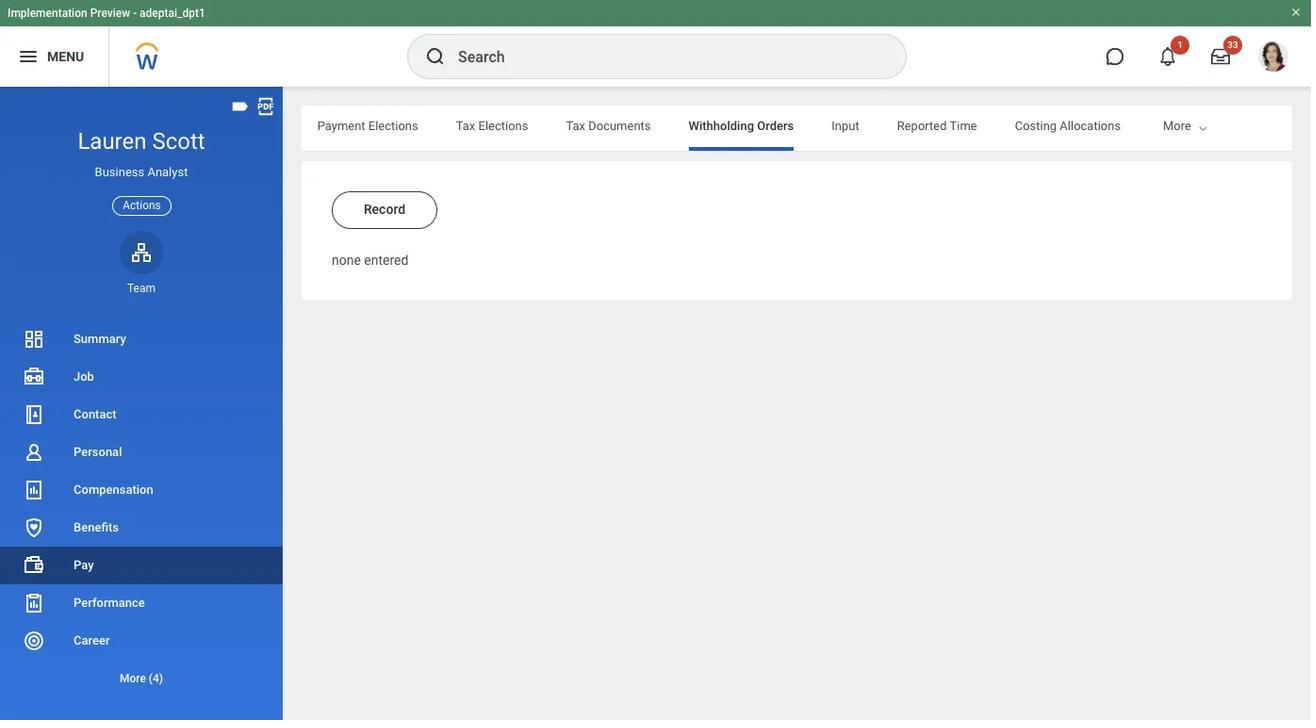 Task type: describe. For each thing, give the bounding box(es) containing it.
orders
[[757, 119, 794, 133]]

time
[[950, 119, 977, 133]]

navigation pane region
[[0, 87, 283, 720]]

team link
[[120, 231, 163, 296]]

notifications large image
[[1159, 47, 1178, 66]]

tab list containing payment elections
[[0, 106, 1121, 151]]

reported
[[897, 119, 947, 133]]

career image
[[23, 630, 45, 652]]

record
[[364, 202, 406, 217]]

compensation image
[[23, 479, 45, 502]]

more (4) button
[[0, 667, 283, 690]]

33 button
[[1200, 36, 1243, 77]]

payment elections
[[317, 119, 418, 133]]

withholding
[[689, 119, 754, 133]]

1 button
[[1147, 36, 1190, 77]]

justify image
[[17, 45, 40, 68]]

career
[[74, 634, 110, 648]]

more (4) button
[[0, 660, 283, 698]]

benefits
[[74, 520, 119, 535]]

adeptai_dpt1
[[140, 7, 205, 20]]

Search Workday  search field
[[458, 36, 867, 77]]

menu button
[[0, 26, 109, 87]]

documents
[[588, 119, 651, 133]]

more for more (4)
[[120, 672, 146, 685]]

performance
[[74, 596, 145, 610]]

business
[[95, 165, 144, 179]]

reported time
[[897, 119, 977, 133]]

input
[[832, 119, 860, 133]]

compensation link
[[0, 471, 283, 509]]

actions
[[123, 199, 161, 212]]

pay image
[[23, 554, 45, 577]]

pay
[[74, 558, 94, 572]]

33
[[1228, 40, 1239, 50]]

tax for tax elections
[[456, 119, 475, 133]]

career link
[[0, 622, 283, 660]]

pay link
[[0, 547, 283, 585]]

tax for tax documents
[[566, 119, 585, 133]]

preview
[[90, 7, 130, 20]]

menu
[[47, 49, 84, 64]]

1
[[1178, 40, 1183, 50]]

none entered
[[332, 253, 409, 268]]

team lauren scott element
[[120, 281, 163, 296]]

contact image
[[23, 403, 45, 426]]

-
[[133, 7, 137, 20]]

costing
[[1015, 119, 1057, 133]]

record button
[[332, 191, 437, 229]]

personal
[[74, 445, 122, 459]]

allocations
[[1060, 119, 1121, 133]]



Task type: vqa. For each thing, say whether or not it's contained in the screenshot.
x circle icon
no



Task type: locate. For each thing, give the bounding box(es) containing it.
view printable version (pdf) image
[[255, 96, 276, 117]]

1 tax from the left
[[456, 119, 475, 133]]

contact link
[[0, 396, 283, 434]]

lauren scott
[[78, 128, 205, 155]]

implementation preview -   adeptai_dpt1
[[8, 7, 205, 20]]

lauren
[[78, 128, 147, 155]]

personal link
[[0, 434, 283, 471]]

benefits image
[[23, 517, 45, 539]]

1 vertical spatial more
[[120, 672, 146, 685]]

more down "1" 'button'
[[1163, 119, 1192, 133]]

1 horizontal spatial elections
[[478, 119, 528, 133]]

more for more
[[1163, 119, 1192, 133]]

list
[[0, 321, 283, 698]]

view team image
[[130, 241, 153, 264]]

inbox large image
[[1211, 47, 1230, 66]]

0 vertical spatial more
[[1163, 119, 1192, 133]]

performance image
[[23, 592, 45, 615]]

payment
[[317, 119, 365, 133]]

job link
[[0, 358, 283, 396]]

more (4)
[[120, 672, 163, 685]]

2 elections from the left
[[478, 119, 528, 133]]

1 elections from the left
[[368, 119, 418, 133]]

analyst
[[147, 165, 188, 179]]

elections for tax elections
[[478, 119, 528, 133]]

tag image
[[230, 96, 251, 117]]

(4)
[[149, 672, 163, 685]]

summary
[[74, 332, 126, 346]]

compensation
[[74, 483, 153, 497]]

0 horizontal spatial elections
[[368, 119, 418, 133]]

0 horizontal spatial tax
[[456, 119, 475, 133]]

0 horizontal spatial more
[[120, 672, 146, 685]]

performance link
[[0, 585, 283, 622]]

business analyst
[[95, 165, 188, 179]]

team
[[127, 282, 156, 295]]

menu banner
[[0, 0, 1311, 87]]

job image
[[23, 366, 45, 388]]

1 horizontal spatial more
[[1163, 119, 1192, 133]]

list containing summary
[[0, 321, 283, 698]]

1 horizontal spatial tax
[[566, 119, 585, 133]]

elections for payment elections
[[368, 119, 418, 133]]

benefits link
[[0, 509, 283, 547]]

profile logan mcneil image
[[1259, 41, 1289, 75]]

costing allocations
[[1015, 119, 1121, 133]]

scott
[[152, 128, 205, 155]]

elections
[[368, 119, 418, 133], [478, 119, 528, 133]]

close environment banner image
[[1291, 7, 1302, 18]]

none
[[332, 253, 361, 268]]

job
[[74, 370, 94, 384]]

tab list
[[0, 106, 1121, 151]]

search image
[[424, 45, 447, 68]]

implementation
[[8, 7, 87, 20]]

withholding orders
[[689, 119, 794, 133]]

tax elections
[[456, 119, 528, 133]]

personal image
[[23, 441, 45, 464]]

more
[[1163, 119, 1192, 133], [120, 672, 146, 685]]

more left '(4)'
[[120, 672, 146, 685]]

entered
[[364, 253, 409, 268]]

summary image
[[23, 328, 45, 351]]

2 tax from the left
[[566, 119, 585, 133]]

tax documents
[[566, 119, 651, 133]]

tax
[[456, 119, 475, 133], [566, 119, 585, 133]]

more inside dropdown button
[[120, 672, 146, 685]]

actions button
[[112, 196, 171, 216]]

contact
[[74, 407, 117, 421]]

summary link
[[0, 321, 283, 358]]



